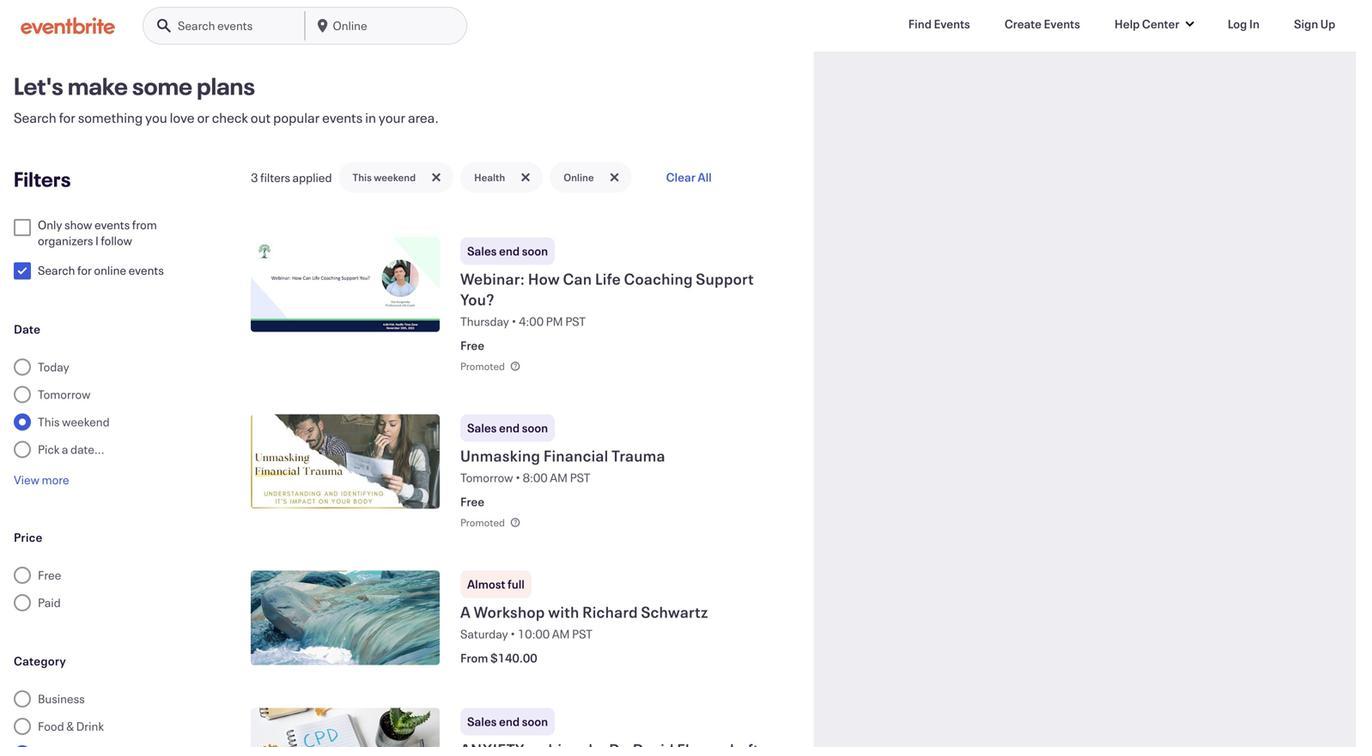 Task type: vqa. For each thing, say whether or not it's contained in the screenshot.
ARTICLE
no



Task type: locate. For each thing, give the bounding box(es) containing it.
only show events from organizers i follow
[[38, 217, 157, 249]]

am
[[550, 470, 568, 486], [552, 626, 570, 642]]

1 soon from the top
[[522, 243, 548, 259]]

3
[[251, 169, 258, 185]]

webinar: how can life coaching support you? link
[[460, 268, 773, 310]]

financial
[[544, 446, 609, 466]]

1 vertical spatial am
[[552, 626, 570, 642]]

view more
[[14, 472, 69, 488]]

webinar: how can life coaching support you? primary image image
[[251, 238, 440, 332]]

sign
[[1294, 16, 1319, 32]]

food & drink
[[38, 719, 104, 735]]

weekend up date...
[[62, 414, 110, 430]]

unmasking financial trauma link
[[460, 446, 773, 466]]

am inside the unmasking financial trauma tomorrow • 8:00 am pst free
[[550, 470, 568, 486]]

0 horizontal spatial this weekend
[[38, 414, 110, 430]]

10:00
[[518, 626, 550, 642]]

0 vertical spatial sales end soon
[[467, 243, 548, 259]]

date...
[[70, 442, 104, 457]]

create events link
[[991, 7, 1094, 41]]

1 horizontal spatial events
[[1044, 16, 1081, 32]]

up
[[1321, 16, 1336, 32]]

• left 10:00
[[510, 626, 516, 642]]

pst inside the unmasking financial trauma tomorrow • 8:00 am pst free
[[570, 470, 591, 486]]

• left the 8:00
[[516, 470, 521, 486]]

all
[[698, 169, 712, 185]]

events right find at the top of page
[[934, 16, 971, 32]]

0 vertical spatial •
[[512, 314, 517, 329]]

events inside only show events from organizers i follow
[[95, 217, 130, 233]]

category
[[14, 653, 66, 669]]

this weekend
[[353, 171, 416, 184], [38, 414, 110, 430]]

search down "organizers"
[[38, 262, 75, 278]]

pst inside webinar: how can life coaching support you? thursday • 4:00 pm pst free
[[565, 314, 586, 329]]

unmasking financial trauma primary image image
[[251, 415, 440, 509]]

soon up unmasking
[[522, 420, 548, 436]]

free inside webinar: how can life coaching support you? thursday • 4:00 pm pst free
[[460, 338, 485, 354]]

0 horizontal spatial for
[[59, 108, 75, 127]]

tomorrow
[[38, 387, 91, 402], [460, 470, 513, 486]]

1 vertical spatial weekend
[[62, 414, 110, 430]]

0 vertical spatial for
[[59, 108, 75, 127]]

you
[[145, 108, 167, 127]]

1 promoted from the top
[[460, 360, 505, 373]]

out
[[251, 108, 271, 127]]

make
[[68, 70, 128, 101]]

for
[[59, 108, 75, 127], [77, 262, 92, 278]]

1 vertical spatial for
[[77, 262, 92, 278]]

today
[[38, 359, 69, 375]]

0 horizontal spatial this
[[38, 414, 60, 430]]

1 vertical spatial search
[[14, 108, 56, 127]]

online
[[333, 18, 367, 34], [564, 171, 594, 184]]

weekend
[[374, 171, 416, 184], [62, 414, 110, 430]]

this weekend up pick a date...
[[38, 414, 110, 430]]

sales end soon up unmasking
[[467, 420, 548, 436]]

follow
[[101, 233, 132, 249]]

free up paid
[[38, 567, 61, 583]]

0 vertical spatial promoted
[[460, 360, 505, 373]]

from
[[132, 217, 157, 233]]

find
[[909, 16, 932, 32]]

2 end from the top
[[499, 420, 520, 436]]

2 vertical spatial free
[[38, 567, 61, 583]]

search for search events
[[178, 18, 215, 34]]

end up unmasking
[[499, 420, 520, 436]]

pst right pm
[[565, 314, 586, 329]]

am right the 8:00
[[550, 470, 568, 486]]

•
[[512, 314, 517, 329], [516, 470, 521, 486], [510, 626, 516, 642]]

0 vertical spatial sales
[[467, 243, 497, 259]]

1 vertical spatial free
[[460, 494, 485, 510]]

free down thursday
[[460, 338, 485, 354]]

am down with
[[552, 626, 570, 642]]

weekend down "your"
[[374, 171, 416, 184]]

0 vertical spatial tomorrow
[[38, 387, 91, 402]]

• inside webinar: how can life coaching support you? thursday • 4:00 pm pst free
[[512, 314, 517, 329]]

promoted up almost
[[460, 516, 505, 530]]

2 events from the left
[[1044, 16, 1081, 32]]

soon
[[522, 243, 548, 259], [522, 420, 548, 436], [522, 714, 548, 730]]

create events
[[1005, 16, 1081, 32]]

workshop
[[474, 602, 545, 623]]

0 vertical spatial am
[[550, 470, 568, 486]]

sales end soon for unmasking
[[467, 420, 548, 436]]

8:00
[[523, 470, 548, 486]]

a workshop with richard schwartz saturday • 10:00 am pst from $140.00
[[460, 602, 708, 666]]

1 vertical spatial sales end soon
[[467, 420, 548, 436]]

1 vertical spatial pst
[[570, 470, 591, 486]]

1 vertical spatial promoted
[[460, 516, 505, 530]]

2 promoted from the top
[[460, 516, 505, 530]]

free
[[460, 338, 485, 354], [460, 494, 485, 510], [38, 567, 61, 583]]

paid
[[38, 595, 61, 611]]

2 vertical spatial soon
[[522, 714, 548, 730]]

promoted down thursday
[[460, 360, 505, 373]]

1 sales from the top
[[467, 243, 497, 259]]

help center
[[1115, 16, 1180, 32]]

0 vertical spatial end
[[499, 243, 520, 259]]

1 events from the left
[[934, 16, 971, 32]]

2 vertical spatial •
[[510, 626, 516, 642]]

full
[[508, 577, 525, 593]]

pst down financial
[[570, 470, 591, 486]]

or
[[197, 108, 209, 127]]

am inside a workshop with richard schwartz saturday • 10:00 am pst from $140.00
[[552, 626, 570, 642]]

events left from
[[95, 217, 130, 233]]

pst down with
[[572, 626, 593, 642]]

more
[[42, 472, 69, 488]]

soon up how
[[522, 243, 548, 259]]

0 vertical spatial online
[[333, 18, 367, 34]]

1 vertical spatial tomorrow
[[460, 470, 513, 486]]

log
[[1228, 16, 1248, 32]]

1 vertical spatial sales
[[467, 420, 497, 436]]

view more button
[[14, 472, 69, 488]]

free inside the unmasking financial trauma tomorrow • 8:00 am pst free
[[460, 494, 485, 510]]

this weekend down "your"
[[353, 171, 416, 184]]

clear all
[[666, 169, 712, 185]]

soon down $140.00
[[522, 714, 548, 730]]

0 horizontal spatial online
[[333, 18, 367, 34]]

end up webinar:
[[499, 243, 520, 259]]

events left in
[[322, 108, 363, 127]]

search down the let's
[[14, 108, 56, 127]]

sales end soon up webinar:
[[467, 243, 548, 259]]

this
[[353, 171, 372, 184], [38, 414, 60, 430]]

2 sales end soon from the top
[[467, 420, 548, 436]]

search up plans
[[178, 18, 215, 34]]

search
[[178, 18, 215, 34], [14, 108, 56, 127], [38, 262, 75, 278]]

2 soon from the top
[[522, 420, 548, 436]]

• left 4:00
[[512, 314, 517, 329]]

sales end soon down $140.00
[[467, 714, 548, 730]]

support
[[696, 268, 754, 289]]

events
[[934, 16, 971, 32], [1044, 16, 1081, 32]]

events right create
[[1044, 16, 1081, 32]]

this up pick
[[38, 414, 60, 430]]

pick a date...
[[38, 442, 104, 457]]

thursday
[[460, 314, 509, 329]]

events inside let's make some plans search for something you love or check out popular events in your area.
[[322, 108, 363, 127]]

business
[[38, 691, 85, 707]]

check
[[212, 108, 248, 127]]

a workshop with richard schwartz primary image image
[[251, 571, 440, 666]]

sales end soon
[[467, 243, 548, 259], [467, 420, 548, 436], [467, 714, 548, 730]]

applied
[[293, 169, 332, 185]]

0 vertical spatial this weekend
[[353, 171, 416, 184]]

1 vertical spatial this weekend
[[38, 414, 110, 430]]

1 vertical spatial this
[[38, 414, 60, 430]]

soon for how
[[522, 243, 548, 259]]

a
[[460, 602, 471, 623]]

plans
[[197, 70, 255, 101]]

3 sales end soon from the top
[[467, 714, 548, 730]]

events for find events
[[934, 16, 971, 32]]

schwartz
[[641, 602, 708, 623]]

2 vertical spatial search
[[38, 262, 75, 278]]

sales
[[467, 243, 497, 259], [467, 420, 497, 436], [467, 714, 497, 730]]

0 vertical spatial search
[[178, 18, 215, 34]]

1 vertical spatial online
[[564, 171, 594, 184]]

0 vertical spatial free
[[460, 338, 485, 354]]

create
[[1005, 16, 1042, 32]]

1 vertical spatial •
[[516, 470, 521, 486]]

1 horizontal spatial this weekend
[[353, 171, 416, 184]]

end down $140.00
[[499, 714, 520, 730]]

0 horizontal spatial events
[[934, 16, 971, 32]]

0 vertical spatial soon
[[522, 243, 548, 259]]

filters
[[260, 169, 290, 185]]

2 vertical spatial pst
[[572, 626, 593, 642]]

online
[[94, 262, 126, 278]]

unmasking financial trauma tomorrow • 8:00 am pst free
[[460, 446, 666, 510]]

2 sales from the top
[[467, 420, 497, 436]]

1 sales end soon from the top
[[467, 243, 548, 259]]

2 vertical spatial sales end soon
[[467, 714, 548, 730]]

tomorrow down unmasking
[[460, 470, 513, 486]]

search for online events
[[38, 262, 164, 278]]

sales up unmasking
[[467, 420, 497, 436]]

2 vertical spatial end
[[499, 714, 520, 730]]

1 horizontal spatial for
[[77, 262, 92, 278]]

1 vertical spatial soon
[[522, 420, 548, 436]]

log in
[[1228, 16, 1260, 32]]

0 vertical spatial pst
[[565, 314, 586, 329]]

for left online
[[77, 262, 92, 278]]

sales down from
[[467, 714, 497, 730]]

1 vertical spatial end
[[499, 420, 520, 436]]

sales up webinar:
[[467, 243, 497, 259]]

free down unmasking
[[460, 494, 485, 510]]

help
[[1115, 16, 1140, 32]]

sales end soon for webinar:
[[467, 243, 548, 259]]

some
[[132, 70, 192, 101]]

from
[[460, 651, 488, 666]]

sign up
[[1294, 16, 1336, 32]]

tomorrow down today
[[38, 387, 91, 402]]

for inside let's make some plans search for something you love or check out popular events in your area.
[[59, 108, 75, 127]]

for down the let's
[[59, 108, 75, 127]]

1 end from the top
[[499, 243, 520, 259]]

events
[[217, 18, 253, 34], [322, 108, 363, 127], [95, 217, 130, 233], [129, 262, 164, 278]]

this right applied
[[353, 171, 372, 184]]

2 vertical spatial sales
[[467, 714, 497, 730]]

0 vertical spatial weekend
[[374, 171, 416, 184]]

webinar: how can life coaching support you? thursday • 4:00 pm pst free
[[460, 268, 754, 354]]

promoted
[[460, 360, 505, 373], [460, 516, 505, 530]]

i
[[95, 233, 99, 249]]

1 horizontal spatial tomorrow
[[460, 470, 513, 486]]

0 horizontal spatial weekend
[[62, 414, 110, 430]]

3 soon from the top
[[522, 714, 548, 730]]

0 vertical spatial this
[[353, 171, 372, 184]]

soon for financial
[[522, 420, 548, 436]]

view
[[14, 472, 40, 488]]



Task type: describe. For each thing, give the bounding box(es) containing it.
health
[[474, 171, 505, 184]]

saturday
[[460, 626, 508, 642]]

search inside let's make some plans search for something you love or check out popular events in your area.
[[14, 108, 56, 127]]

3 end from the top
[[499, 714, 520, 730]]

find events
[[909, 16, 971, 32]]

3 filters applied
[[251, 169, 332, 185]]

can
[[563, 268, 592, 289]]

find events link
[[895, 7, 984, 41]]

3 sales from the top
[[467, 714, 497, 730]]

only
[[38, 217, 62, 233]]

search for search for online events
[[38, 262, 75, 278]]

trauma
[[612, 446, 666, 466]]

let's make some plans search for something you love or check out popular events in your area.
[[14, 70, 439, 127]]

popular
[[273, 108, 320, 127]]

pst inside a workshop with richard schwartz saturday • 10:00 am pst from $140.00
[[572, 626, 593, 642]]

sales for unmasking financial trauma
[[467, 420, 497, 436]]

show
[[64, 217, 92, 233]]

you?
[[460, 289, 494, 310]]

end for unmasking
[[499, 420, 520, 436]]

sign up link
[[1281, 7, 1350, 41]]

coaching
[[624, 268, 693, 289]]

• inside the unmasking financial trauma tomorrow • 8:00 am pst free
[[516, 470, 521, 486]]

area.
[[408, 108, 439, 127]]

search events
[[178, 18, 253, 34]]

clear
[[666, 169, 696, 185]]

almost full
[[467, 577, 525, 593]]

unmasking
[[460, 446, 541, 466]]

center
[[1142, 16, 1180, 32]]

4:00
[[519, 314, 544, 329]]

log in link
[[1214, 7, 1274, 41]]

0 horizontal spatial tomorrow
[[38, 387, 91, 402]]

life
[[595, 268, 621, 289]]

1 horizontal spatial this
[[353, 171, 372, 184]]

pm
[[546, 314, 563, 329]]

promoted for unmasking financial trauma
[[460, 516, 505, 530]]

view more element
[[14, 472, 69, 488]]

in
[[1250, 16, 1260, 32]]

almost
[[467, 577, 506, 593]]

a
[[62, 442, 68, 457]]

something
[[78, 108, 143, 127]]

events up plans
[[217, 18, 253, 34]]

price
[[14, 530, 43, 546]]

pick
[[38, 442, 60, 457]]

end for webinar:
[[499, 243, 520, 259]]

webinar:
[[460, 268, 525, 289]]

$140.00
[[491, 651, 538, 666]]

1 horizontal spatial weekend
[[374, 171, 416, 184]]

filters
[[14, 165, 71, 192]]

in
[[365, 108, 376, 127]]

food
[[38, 719, 64, 735]]

how
[[528, 268, 560, 289]]

• inside a workshop with richard schwartz saturday • 10:00 am pst from $140.00
[[510, 626, 516, 642]]

organizers
[[38, 233, 93, 249]]

drink
[[76, 719, 104, 735]]

eventbrite image
[[21, 17, 115, 34]]

let's
[[14, 70, 63, 101]]

events for create events
[[1044, 16, 1081, 32]]

promoted for webinar: how can life coaching support you?
[[460, 360, 505, 373]]

love
[[170, 108, 195, 127]]

your
[[379, 108, 406, 127]]

1 horizontal spatial online
[[564, 171, 594, 184]]

sales for webinar: how can life coaching support you?
[[467, 243, 497, 259]]

date
[[14, 321, 41, 337]]

&
[[66, 719, 74, 735]]

a workshop with richard schwartz link
[[460, 602, 773, 623]]

richard
[[582, 602, 638, 623]]

clear all button
[[639, 159, 739, 196]]

events right online
[[129, 262, 164, 278]]

tomorrow inside the unmasking financial trauma tomorrow • 8:00 am pst free
[[460, 470, 513, 486]]

with
[[548, 602, 579, 623]]



